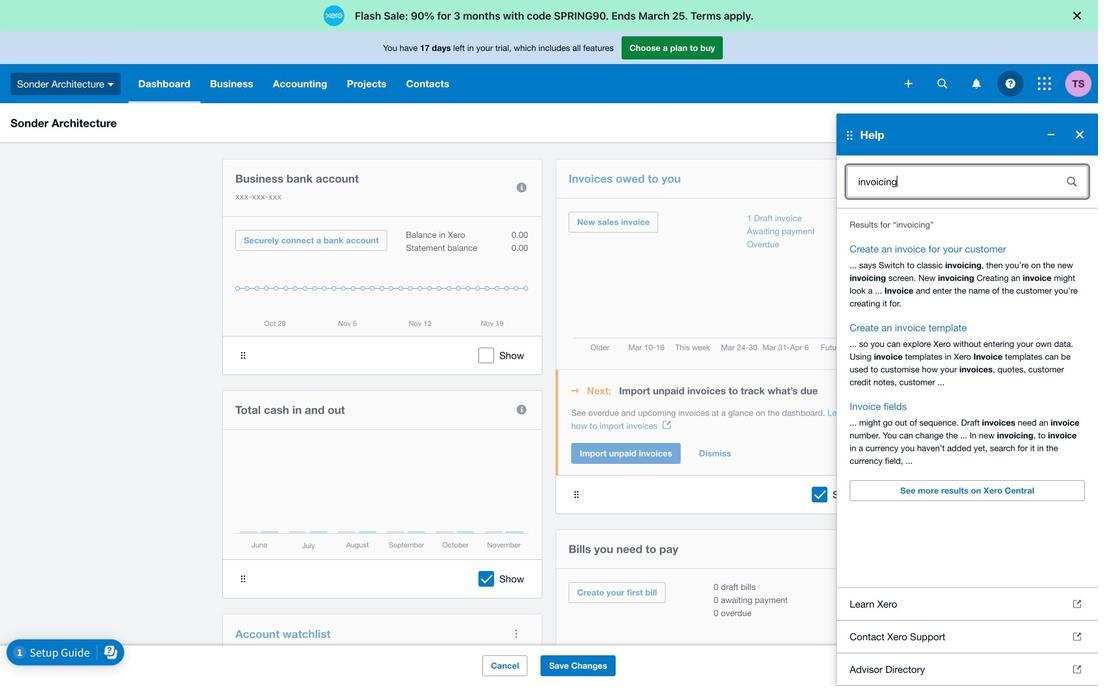 Task type: locate. For each thing, give the bounding box(es) containing it.
1 horizontal spatial svg image
[[1006, 79, 1015, 89]]

dialog
[[0, 0, 1098, 31]]

1 group from the top
[[837, 114, 1098, 686]]

group
[[837, 114, 1098, 686], [837, 686, 1098, 686]]

0 horizontal spatial svg image
[[938, 79, 948, 89]]

collapse help menu image
[[1038, 122, 1064, 148]]

close help menu image
[[1067, 122, 1093, 148]]

2 group from the top
[[837, 686, 1098, 686]]

svg image
[[1038, 77, 1051, 90], [972, 79, 981, 89], [905, 80, 913, 88], [108, 83, 114, 86]]

svg image
[[938, 79, 948, 89], [1006, 79, 1015, 89]]

banner
[[0, 31, 1098, 686]]



Task type: describe. For each thing, give the bounding box(es) containing it.
2 svg image from the left
[[1006, 79, 1015, 89]]

opens in a new tab image
[[663, 421, 671, 429]]

1 svg image from the left
[[938, 79, 948, 89]]

panel body document
[[571, 407, 863, 433]]

Search support articles field
[[848, 169, 1051, 194]]

submit search image
[[1059, 169, 1085, 195]]



Task type: vqa. For each thing, say whether or not it's contained in the screenshot.
See more options icon
no



